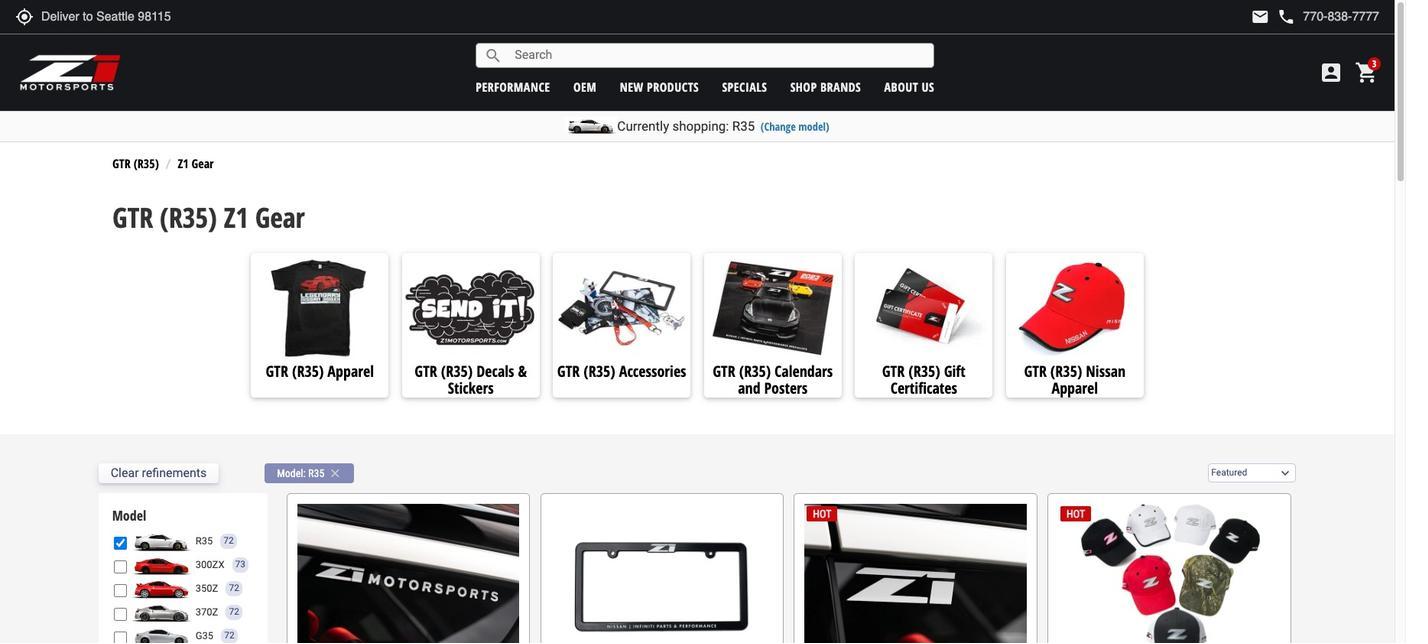 Task type: locate. For each thing, give the bounding box(es) containing it.
1 vertical spatial z1
[[224, 199, 248, 236]]

clear
[[111, 466, 139, 481]]

gtr (r35) calendars and posters link
[[705, 361, 842, 398]]

apparel
[[328, 361, 374, 381], [1052, 378, 1099, 398]]

None checkbox
[[114, 537, 127, 550], [114, 584, 127, 597], [114, 537, 127, 550], [114, 584, 127, 597]]

performance link
[[476, 78, 551, 95]]

1 horizontal spatial r35
[[308, 467, 325, 480]]

2 vertical spatial r35
[[196, 535, 213, 547]]

gtr (r35) nissan apparel
[[1025, 361, 1126, 398]]

shopping_cart
[[1356, 60, 1380, 85]]

72 right 370z
[[229, 607, 239, 618]]

0 horizontal spatial apparel
[[328, 361, 374, 381]]

shop
[[791, 78, 818, 95]]

gtr inside "gtr (r35) nissan apparel"
[[1025, 361, 1047, 381]]

gtr inside "gtr (r35) decals & stickers"
[[415, 361, 437, 381]]

gtr (r35) z1 gear
[[113, 199, 305, 236]]

None checkbox
[[114, 560, 127, 573], [114, 608, 127, 621], [114, 632, 127, 643], [114, 560, 127, 573], [114, 608, 127, 621], [114, 632, 127, 643]]

gtr for gtr (r35)
[[113, 155, 131, 172]]

72 right g35
[[224, 631, 235, 641]]

0 horizontal spatial gear
[[192, 155, 214, 172]]

(r35) for gtr (r35) nissan apparel
[[1051, 361, 1083, 381]]

72
[[224, 536, 234, 547], [229, 583, 239, 594], [229, 607, 239, 618], [224, 631, 235, 641]]

nissan 300zx z32 1990 1991 1992 1993 1994 1995 1996 vg30dett vg30de twin turbo non turbo z1 motorsports image
[[131, 555, 192, 575]]

products
[[647, 78, 699, 95]]

posters
[[765, 378, 808, 398]]

specials
[[723, 78, 768, 95]]

shop brands link
[[791, 78, 862, 95]]

(change model) link
[[761, 119, 830, 134]]

gtr (r35) accessories
[[558, 361, 687, 381]]

about
[[885, 78, 919, 95]]

gtr (r35) link
[[113, 155, 159, 172]]

gtr for gtr (r35) nissan apparel
[[1025, 361, 1047, 381]]

0 horizontal spatial z1
[[178, 155, 189, 172]]

r35 inside model: r35 close
[[308, 467, 325, 480]]

gift
[[945, 361, 966, 381]]

close
[[328, 467, 342, 480]]

r35 left the (change
[[733, 119, 755, 134]]

(r35) inside gtr (r35) calendars and posters
[[740, 361, 771, 381]]

shop brands
[[791, 78, 862, 95]]

72 for g35
[[224, 631, 235, 641]]

z1 gear link
[[178, 155, 214, 172]]

gtr (r35) gift certificates
[[883, 361, 966, 398]]

decals
[[477, 361, 515, 381]]

model)
[[799, 119, 830, 134]]

gtr (r35) gift certificates link
[[856, 361, 993, 398]]

(r35) inside gtr (r35) gift certificates
[[909, 361, 941, 381]]

r35 left 'close' on the left
[[308, 467, 325, 480]]

(r35)
[[134, 155, 159, 172], [160, 199, 217, 236], [292, 361, 324, 381], [441, 361, 473, 381], [584, 361, 616, 381], [740, 361, 771, 381], [909, 361, 941, 381], [1051, 361, 1083, 381]]

phone
[[1278, 8, 1296, 26]]

oem link
[[574, 78, 597, 95]]

gtr for gtr (r35) calendars and posters
[[713, 361, 736, 381]]

brands
[[821, 78, 862, 95]]

nissan r35 gtr gt-r awd twin turbo 2009 2010 2011 2012 2013 2014 2015 2016 2017 2018 2019 2020 vr38dett z1 motorsports image
[[131, 532, 192, 552]]

shopping_cart link
[[1352, 60, 1380, 85]]

(r35) for gtr (r35) apparel
[[292, 361, 324, 381]]

0 vertical spatial z1
[[178, 155, 189, 172]]

r35
[[733, 119, 755, 134], [308, 467, 325, 480], [196, 535, 213, 547]]

us
[[922, 78, 935, 95]]

gtr inside gtr (r35) gift certificates
[[883, 361, 905, 381]]

1 horizontal spatial apparel
[[1052, 378, 1099, 398]]

mail link
[[1252, 8, 1270, 26]]

about us link
[[885, 78, 935, 95]]

(r35) inside "gtr (r35) decals & stickers"
[[441, 361, 473, 381]]

model
[[112, 507, 146, 525]]

z1
[[178, 155, 189, 172], [224, 199, 248, 236]]

1 vertical spatial r35
[[308, 467, 325, 480]]

72 for r35
[[224, 536, 234, 547]]

gtr
[[113, 155, 131, 172], [113, 199, 153, 236], [266, 361, 288, 381], [415, 361, 437, 381], [558, 361, 580, 381], [713, 361, 736, 381], [883, 361, 905, 381], [1025, 361, 1047, 381]]

oem
[[574, 78, 597, 95]]

my_location
[[15, 8, 34, 26]]

gtr inside gtr (r35) calendars and posters
[[713, 361, 736, 381]]

72 down 73 at bottom
[[229, 583, 239, 594]]

mail
[[1252, 8, 1270, 26]]

model:
[[277, 467, 306, 480]]

72 up 300zx
[[224, 536, 234, 547]]

gtr for gtr (r35) gift certificates
[[883, 361, 905, 381]]

gtr for gtr (r35) accessories
[[558, 361, 580, 381]]

shopping:
[[673, 119, 729, 134]]

nissan
[[1087, 361, 1126, 381]]

g35
[[196, 630, 214, 642]]

gtr (r35) accessories link
[[553, 361, 691, 384]]

Search search field
[[503, 44, 934, 67]]

gtr (r35) apparel link
[[251, 361, 389, 384]]

r35 up 300zx
[[196, 535, 213, 547]]

1 horizontal spatial gear
[[255, 199, 305, 236]]

0 vertical spatial r35
[[733, 119, 755, 134]]

gear
[[192, 155, 214, 172], [255, 199, 305, 236]]

performance
[[476, 78, 551, 95]]

gtr (r35) nissan apparel link
[[1007, 361, 1144, 398]]

clear refinements button
[[98, 463, 219, 483]]

currently shopping: r35 (change model)
[[618, 119, 830, 134]]

gtr (r35) decals & stickers link
[[402, 361, 540, 398]]

gtr (r35) apparel
[[266, 361, 374, 381]]

(r35) for gtr (r35) gift certificates
[[909, 361, 941, 381]]

(r35) inside "gtr (r35) nissan apparel"
[[1051, 361, 1083, 381]]

account_box
[[1320, 60, 1344, 85]]



Task type: vqa. For each thing, say whether or not it's contained in the screenshot.
middle -
no



Task type: describe. For each thing, give the bounding box(es) containing it.
z1 gear
[[178, 155, 214, 172]]

(change
[[761, 119, 796, 134]]

2 horizontal spatial r35
[[733, 119, 755, 134]]

and
[[738, 378, 761, 398]]

account_box link
[[1316, 60, 1348, 85]]

accessories
[[620, 361, 687, 381]]

mail phone
[[1252, 8, 1296, 26]]

currently
[[618, 119, 670, 134]]

model: r35 close
[[277, 467, 342, 480]]

gtr for gtr (r35) z1 gear
[[113, 199, 153, 236]]

1 horizontal spatial z1
[[224, 199, 248, 236]]

370z
[[196, 606, 218, 618]]

72 for 350z
[[229, 583, 239, 594]]

calendars
[[775, 361, 833, 381]]

&
[[518, 361, 527, 381]]

(r35) for gtr (r35) decals & stickers
[[441, 361, 473, 381]]

nissan 370z z34 2009 2010 2011 2012 2013 2014 2015 2016 2017 2018 2019 3.7l vq37vhr vhr nismo z1 motorsports image
[[131, 603, 192, 623]]

72 for 370z
[[229, 607, 239, 618]]

stickers
[[448, 378, 494, 398]]

new products link
[[620, 78, 699, 95]]

nissan 350z z33 2003 2004 2005 2006 2007 2008 2009 vq35de 3.5l revup rev up vq35hr nismo z1 motorsports image
[[131, 579, 192, 599]]

350z
[[196, 583, 218, 594]]

infiniti g35 coupe sedan v35 v36 skyline 2003 2004 2005 2006 2007 2008 3.5l vq35de revup rev up vq35hr z1 motorsports image
[[131, 627, 192, 643]]

(r35) for gtr (r35) z1 gear
[[160, 199, 217, 236]]

gtr (r35) decals & stickers
[[415, 361, 527, 398]]

gtr for gtr (r35) decals & stickers
[[415, 361, 437, 381]]

search
[[484, 46, 503, 65]]

gtr (r35)
[[113, 155, 159, 172]]

gtr for gtr (r35) apparel
[[266, 361, 288, 381]]

(r35) for gtr (r35)
[[134, 155, 159, 172]]

0 vertical spatial gear
[[192, 155, 214, 172]]

clear refinements
[[111, 466, 207, 481]]

apparel inside "gtr (r35) nissan apparel"
[[1052, 378, 1099, 398]]

z1 motorsports logo image
[[19, 54, 122, 92]]

refinements
[[142, 466, 207, 481]]

300zx
[[196, 559, 225, 571]]

specials link
[[723, 78, 768, 95]]

new products
[[620, 78, 699, 95]]

phone link
[[1278, 8, 1380, 26]]

(r35) for gtr (r35) calendars and posters
[[740, 361, 771, 381]]

gtr (r35) calendars and posters
[[713, 361, 833, 398]]

1 vertical spatial gear
[[255, 199, 305, 236]]

certificates
[[891, 378, 958, 398]]

new
[[620, 78, 644, 95]]

73
[[235, 560, 246, 570]]

0 horizontal spatial r35
[[196, 535, 213, 547]]

about us
[[885, 78, 935, 95]]

(r35) for gtr (r35) accessories
[[584, 361, 616, 381]]



